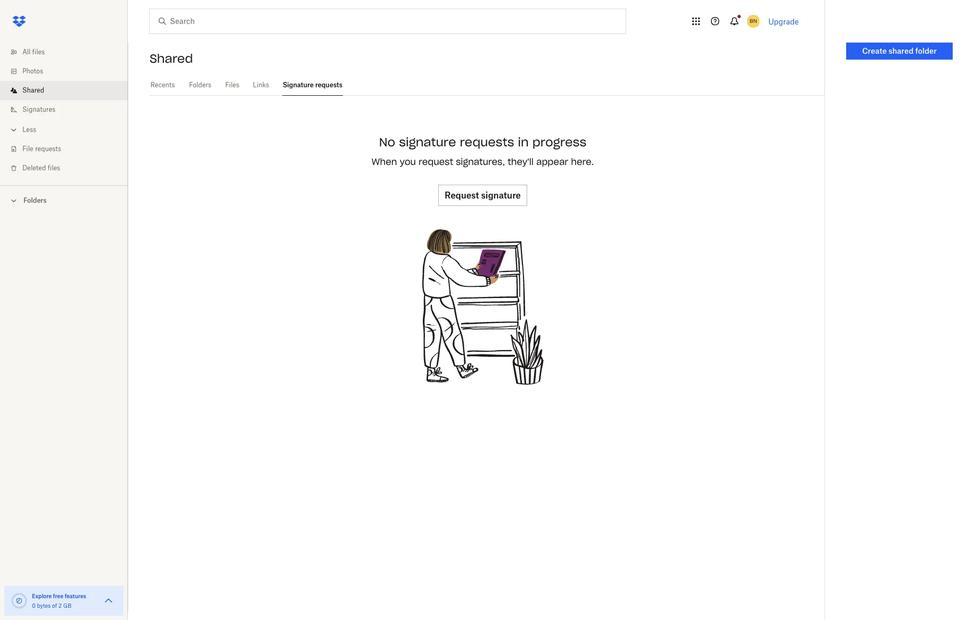 Task type: vqa. For each thing, say whether or not it's contained in the screenshot.
REQUEST SIGNATURE
yes



Task type: locate. For each thing, give the bounding box(es) containing it.
1 vertical spatial shared
[[22, 86, 44, 94]]

files for deleted files
[[48, 164, 60, 172]]

request signature
[[445, 190, 521, 201]]

upgrade link
[[769, 17, 799, 26]]

recents
[[151, 81, 175, 89]]

request signature button
[[439, 185, 527, 206]]

requests inside signature requests link
[[315, 81, 343, 89]]

no
[[379, 135, 395, 149]]

0 vertical spatial shared
[[150, 51, 193, 66]]

shared inside list item
[[22, 86, 44, 94]]

1 vertical spatial folders
[[23, 197, 47, 205]]

requests for file requests
[[35, 145, 61, 153]]

progress
[[533, 135, 587, 149]]

requests inside file requests link
[[35, 145, 61, 153]]

create shared folder button
[[847, 43, 953, 60]]

signature inside button
[[481, 190, 521, 201]]

1 horizontal spatial requests
[[315, 81, 343, 89]]

signature down when you request signatures, they'll appear here.
[[481, 190, 521, 201]]

folders
[[189, 81, 211, 89], [23, 197, 47, 205]]

upgrade
[[769, 17, 799, 26]]

files right all
[[32, 48, 45, 56]]

create shared folder
[[863, 46, 937, 55]]

signature up the request at the left top
[[399, 135, 456, 149]]

signatures link
[[9, 100, 128, 119]]

no signature requests in progress
[[379, 135, 587, 149]]

signature
[[283, 81, 314, 89]]

files link
[[225, 75, 240, 94]]

tab list
[[150, 75, 825, 96]]

0 vertical spatial files
[[32, 48, 45, 56]]

signature
[[399, 135, 456, 149], [481, 190, 521, 201]]

folders inside tab list
[[189, 81, 211, 89]]

shared link
[[9, 81, 128, 100]]

files inside "link"
[[32, 48, 45, 56]]

0 vertical spatial signature
[[399, 135, 456, 149]]

shared down photos
[[22, 86, 44, 94]]

0 vertical spatial folders
[[189, 81, 211, 89]]

folders inside button
[[23, 197, 47, 205]]

deleted files link
[[9, 159, 128, 178]]

shared
[[150, 51, 193, 66], [22, 86, 44, 94]]

1 horizontal spatial signature
[[481, 190, 521, 201]]

gb
[[63, 603, 71, 610]]

signature for request
[[481, 190, 521, 201]]

signature requests link
[[282, 75, 343, 94]]

0 horizontal spatial files
[[32, 48, 45, 56]]

explore
[[32, 594, 52, 600]]

shared
[[889, 46, 914, 55]]

2
[[58, 603, 62, 610]]

requests up when you request signatures, they'll appear here.
[[460, 135, 514, 149]]

2 horizontal spatial requests
[[460, 135, 514, 149]]

0 horizontal spatial requests
[[35, 145, 61, 153]]

folders link
[[189, 75, 212, 94]]

0 horizontal spatial folders
[[23, 197, 47, 205]]

requests right signature
[[315, 81, 343, 89]]

photos
[[22, 67, 43, 75]]

1 vertical spatial files
[[48, 164, 60, 172]]

requests right file
[[35, 145, 61, 153]]

when
[[372, 156, 397, 167]]

1 horizontal spatial files
[[48, 164, 60, 172]]

shared up recents link
[[150, 51, 193, 66]]

requests
[[315, 81, 343, 89], [460, 135, 514, 149], [35, 145, 61, 153]]

all files
[[22, 48, 45, 56]]

files
[[32, 48, 45, 56], [48, 164, 60, 172]]

0 horizontal spatial shared
[[22, 86, 44, 94]]

folders left files
[[189, 81, 211, 89]]

photos link
[[9, 62, 128, 81]]

0 horizontal spatial signature
[[399, 135, 456, 149]]

in
[[518, 135, 529, 149]]

file
[[22, 145, 33, 153]]

you
[[400, 156, 416, 167]]

bn
[[750, 18, 757, 25]]

1 vertical spatial signature
[[481, 190, 521, 201]]

folders down deleted
[[23, 197, 47, 205]]

list
[[0, 36, 128, 185]]

files
[[225, 81, 239, 89]]

of
[[52, 603, 57, 610]]

files right deleted
[[48, 164, 60, 172]]

quota usage element
[[11, 593, 28, 610]]

recents link
[[150, 75, 176, 94]]

1 horizontal spatial folders
[[189, 81, 211, 89]]



Task type: describe. For each thing, give the bounding box(es) containing it.
here.
[[571, 156, 594, 167]]

bytes
[[37, 603, 51, 610]]

less
[[22, 126, 36, 134]]

create
[[863, 46, 887, 55]]

requests for signature requests
[[315, 81, 343, 89]]

0
[[32, 603, 36, 610]]

all files link
[[9, 43, 128, 62]]

file requests link
[[9, 140, 128, 159]]

they'll
[[508, 156, 534, 167]]

when you request signatures, they'll appear here.
[[372, 156, 594, 167]]

signature for no
[[399, 135, 456, 149]]

request
[[445, 190, 479, 201]]

less image
[[9, 125, 19, 135]]

folders button
[[0, 192, 128, 208]]

signature requests
[[283, 81, 343, 89]]

tab list containing recents
[[150, 75, 825, 96]]

deleted
[[22, 164, 46, 172]]

illustration of an empty shelf image
[[403, 227, 563, 387]]

features
[[65, 594, 86, 600]]

list containing all files
[[0, 36, 128, 185]]

explore free features 0 bytes of 2 gb
[[32, 594, 86, 610]]

file requests
[[22, 145, 61, 153]]

shared list item
[[0, 81, 128, 100]]

deleted files
[[22, 164, 60, 172]]

all
[[22, 48, 31, 56]]

dropbox image
[[9, 11, 30, 32]]

bn button
[[745, 13, 762, 30]]

request
[[419, 156, 453, 167]]

signatures,
[[456, 156, 505, 167]]

files for all files
[[32, 48, 45, 56]]

folder
[[916, 46, 937, 55]]

appear
[[537, 156, 569, 167]]

links
[[253, 81, 269, 89]]

free
[[53, 594, 63, 600]]

links link
[[253, 75, 270, 94]]

signatures
[[22, 106, 55, 113]]

1 horizontal spatial shared
[[150, 51, 193, 66]]

Search text field
[[170, 15, 604, 27]]



